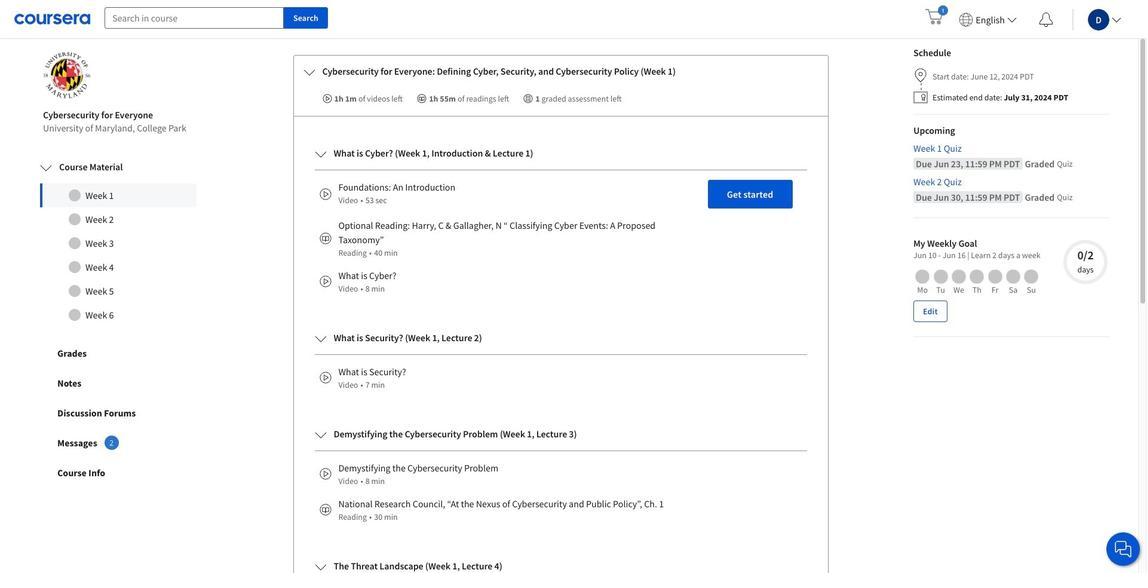 Task type: vqa. For each thing, say whether or not it's contained in the screenshot.
May to the bottom
no



Task type: locate. For each thing, give the bounding box(es) containing it.
shopping cart: 1 item image
[[926, 5, 949, 24]]

university of maryland, college park image
[[43, 51, 91, 99]]

menu
[[920, 0, 1148, 39]]

help center image
[[1117, 542, 1131, 557]]



Task type: describe. For each thing, give the bounding box(es) containing it.
Search in course text field
[[105, 7, 284, 29]]

coursera image
[[14, 10, 90, 29]]



